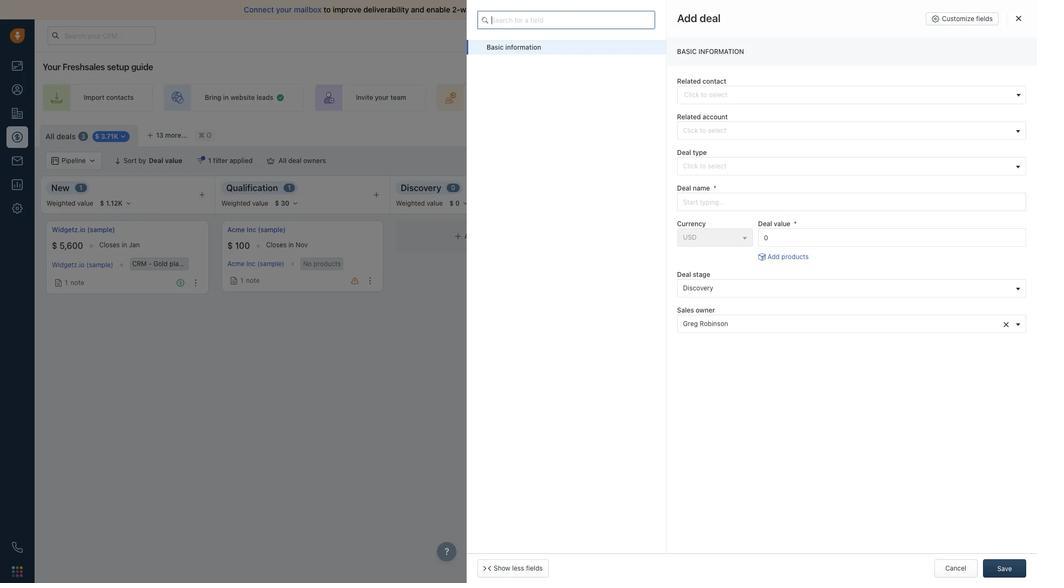 Task type: locate. For each thing, give the bounding box(es) containing it.
gold
[[153, 260, 168, 268], [834, 260, 848, 268]]

1 horizontal spatial container_wx8msf4aqz5i3rn1 image
[[230, 277, 238, 285]]

1 vertical spatial fields
[[526, 565, 543, 573]]

2 acme from the top
[[228, 260, 245, 268]]

dialog containing add deal
[[467, 0, 1038, 584]]

2 inc from the top
[[246, 260, 256, 268]]

$ left 3,200
[[736, 241, 741, 251]]

sales left data
[[633, 5, 652, 14]]

deliverability
[[364, 5, 409, 14]]

deal
[[1014, 130, 1027, 138], [288, 157, 302, 165], [479, 233, 492, 241]]

0 vertical spatial your
[[742, 32, 755, 39]]

website
[[231, 94, 255, 102]]

2 acme inc (sample) link from the top
[[228, 260, 284, 268]]

all inside button
[[279, 157, 287, 165]]

0 horizontal spatial add
[[465, 233, 477, 241]]

0 horizontal spatial days
[[800, 32, 813, 39]]

0 horizontal spatial -
[[149, 260, 152, 268]]

2 click to select from the top
[[683, 162, 727, 170]]

gold for $ 5,600
[[153, 260, 168, 268]]

2 related from the top
[[677, 113, 701, 121]]

1 vertical spatial container_wx8msf4aqz5i3rn1 image
[[455, 233, 462, 240]]

deal left stage
[[677, 271, 691, 279]]

phone image
[[12, 543, 23, 553]]

your left team
[[375, 94, 389, 102]]

(sample) up closes in nov
[[258, 226, 286, 234]]

1 vertical spatial widgetz.io (sample) link
[[52, 261, 113, 269]]

0 vertical spatial acme
[[228, 226, 245, 234]]

1 vertical spatial widgetz.io
[[52, 261, 85, 269]]

1 note down 100
[[240, 277, 260, 285]]

container_wx8msf4aqz5i3rn1 image right applied
[[267, 157, 274, 165]]

all left the 'deals'
[[45, 132, 54, 141]]

container_wx8msf4aqz5i3rn1 image down $ 100
[[230, 277, 238, 285]]

1 monthly from the left
[[184, 260, 209, 268]]

usd
[[683, 234, 697, 242]]

0 horizontal spatial note
[[71, 279, 84, 287]]

1 vertical spatial related
[[677, 113, 701, 121]]

your left freshsales
[[43, 62, 61, 72]]

in
[[785, 32, 790, 39], [223, 94, 229, 102], [122, 241, 127, 249], [289, 241, 294, 249], [806, 241, 811, 249]]

0 vertical spatial container_wx8msf4aqz5i3rn1 image
[[276, 93, 285, 102]]

0 horizontal spatial discovery
[[401, 183, 442, 193]]

create sales sequence link
[[586, 84, 717, 111]]

in left 7
[[806, 241, 811, 249]]

and right quotas
[[917, 157, 929, 165]]

your
[[742, 32, 755, 39], [43, 62, 61, 72]]

products
[[782, 253, 809, 261], [314, 260, 341, 268]]

1 horizontal spatial closes
[[266, 241, 287, 249]]

click down related account
[[683, 126, 698, 135]]

1 crm from the left
[[132, 260, 147, 268]]

conversations.
[[526, 5, 578, 14]]

1 horizontal spatial all
[[279, 157, 287, 165]]

1 click to select from the top
[[683, 126, 727, 135]]

0 horizontal spatial your
[[43, 62, 61, 72]]

1 horizontal spatial basic
[[677, 47, 697, 55]]

in for $ 3,200
[[806, 241, 811, 249]]

2 plan from the left
[[850, 260, 863, 268]]

*
[[714, 184, 717, 192], [794, 220, 797, 228]]

setup
[[107, 62, 129, 72]]

select
[[708, 126, 727, 135], [708, 162, 727, 170]]

0 vertical spatial techcave (sample) link
[[736, 225, 795, 235]]

1 vertical spatial acme inc (sample) link
[[228, 260, 284, 268]]

deal value *
[[759, 220, 797, 228]]

1 vertical spatial acme inc (sample)
[[228, 260, 284, 268]]

2 techcave from the top
[[736, 261, 765, 269]]

customize fields button
[[926, 12, 999, 25]]

click to select for type
[[683, 162, 727, 170]]

0 horizontal spatial and
[[411, 5, 425, 14]]

Enter value number field
[[759, 229, 1027, 247]]

fields right customize
[[977, 15, 993, 23]]

in left nov
[[289, 241, 294, 249]]

click to select button
[[677, 122, 1027, 140], [677, 157, 1027, 176]]

your for mailbox
[[276, 5, 292, 14]]

3
[[81, 132, 85, 141]]

acme inc (sample) link down 100
[[228, 260, 284, 268]]

1 down $ 5,600
[[65, 279, 68, 287]]

techcave (sample) link
[[736, 225, 795, 235], [736, 261, 794, 269]]

0 vertical spatial sales
[[633, 5, 652, 14]]

2 horizontal spatial container_wx8msf4aqz5i3rn1 image
[[455, 233, 462, 240]]

won
[[911, 183, 929, 193]]

0 horizontal spatial add deal
[[465, 233, 492, 241]]

import
[[580, 5, 604, 14], [84, 94, 105, 102]]

click to select down related account
[[683, 126, 727, 135]]

2 techcave (sample) link from the top
[[736, 261, 794, 269]]

monthly
[[184, 260, 209, 268], [865, 260, 889, 268]]

2 vertical spatial container_wx8msf4aqz5i3rn1 image
[[230, 277, 238, 285]]

$ for $ 100
[[228, 241, 233, 251]]

crm down 7
[[812, 260, 827, 268]]

2 crm - gold plan monthly (sample) from the left
[[812, 260, 918, 268]]

contacts
[[106, 94, 134, 102]]

2 $ from the left
[[228, 241, 233, 251]]

2 widgetz.io from the top
[[52, 261, 85, 269]]

0 horizontal spatial container_wx8msf4aqz5i3rn1 image
[[55, 279, 62, 287]]

1 horizontal spatial deal
[[479, 233, 492, 241]]

information
[[506, 43, 541, 51], [699, 47, 744, 55]]

1 $ from the left
[[52, 241, 57, 251]]

techcave (sample) link down 3,200
[[736, 261, 794, 269]]

and
[[411, 5, 425, 14], [917, 157, 929, 165]]

0 vertical spatial add
[[999, 130, 1012, 138]]

closes for 5,600
[[99, 241, 120, 249]]

products inside dialog
[[782, 253, 809, 261]]

0 horizontal spatial plan
[[170, 260, 183, 268]]

applied
[[230, 157, 253, 165]]

your left mailbox
[[276, 5, 292, 14]]

closes up add products
[[783, 241, 804, 249]]

0 vertical spatial container_wx8msf4aqz5i3rn1 image
[[267, 157, 274, 165]]

0 vertical spatial fields
[[977, 15, 993, 23]]

create sales sequence
[[627, 94, 698, 102]]

2 widgetz.io (sample) link from the top
[[52, 261, 113, 269]]

container_wx8msf4aqz5i3rn1 image down 0
[[455, 233, 462, 240]]

1 horizontal spatial monthly
[[865, 260, 889, 268]]

0 vertical spatial all
[[45, 132, 54, 141]]

1 vertical spatial sales
[[650, 94, 666, 102]]

and inside "quotas and forecasting" link
[[917, 157, 929, 165]]

2 horizontal spatial container_wx8msf4aqz5i3rn1 image
[[276, 93, 285, 102]]

select up name
[[708, 162, 727, 170]]

import left contacts
[[84, 94, 105, 102]]

note down 5,600
[[71, 279, 84, 287]]

gold for $ 3,200
[[834, 260, 848, 268]]

click to select down type
[[683, 162, 727, 170]]

1 widgetz.io from the top
[[52, 226, 86, 234]]

⌘ o
[[199, 132, 212, 140]]

techcave (sample) link up 3,200
[[736, 225, 795, 235]]

* right name
[[714, 184, 717, 192]]

1 vertical spatial all
[[279, 157, 287, 165]]

data
[[654, 5, 670, 14]]

2 click from the top
[[683, 162, 698, 170]]

1 horizontal spatial import
[[580, 5, 604, 14]]

1 horizontal spatial -
[[829, 260, 832, 268]]

container_wx8msf4aqz5i3rn1 image
[[267, 157, 274, 165], [455, 233, 462, 240], [55, 279, 62, 287]]

deal for deal type
[[677, 149, 691, 157]]

freshworks switcher image
[[12, 567, 23, 578]]

related account
[[677, 113, 728, 121]]

plan
[[170, 260, 183, 268], [850, 260, 863, 268]]

your left trial
[[742, 32, 755, 39]]

1 horizontal spatial your
[[742, 32, 755, 39]]

1 closes from the left
[[99, 241, 120, 249]]

0 horizontal spatial import
[[84, 94, 105, 102]]

discovery left 0
[[401, 183, 442, 193]]

related
[[677, 77, 701, 85], [677, 113, 701, 121]]

2 horizontal spatial 1 note
[[749, 279, 768, 287]]

show
[[494, 565, 511, 573]]

note down add products link
[[755, 279, 768, 287]]

1 horizontal spatial discovery
[[683, 284, 714, 292]]

container_wx8msf4aqz5i3rn1 image left filter
[[196, 157, 204, 165]]

robinson
[[700, 320, 728, 328]]

1 click from the top
[[683, 126, 698, 135]]

1 note down add products link
[[749, 279, 768, 287]]

$ left 100
[[228, 241, 233, 251]]

0 vertical spatial add deal
[[999, 130, 1027, 138]]

1 vertical spatial container_wx8msf4aqz5i3rn1 image
[[196, 157, 204, 165]]

1 down all deal owners button
[[288, 184, 291, 192]]

0 vertical spatial techcave
[[736, 226, 765, 234]]

click to select button down click to select search box
[[677, 122, 1027, 140]]

Search for a field text field
[[478, 11, 655, 29]]

1 widgetz.io (sample) link from the top
[[52, 225, 115, 235]]

1 select from the top
[[708, 126, 727, 135]]

all left owners
[[279, 157, 287, 165]]

1 vertical spatial techcave
[[736, 261, 765, 269]]

add
[[999, 130, 1012, 138], [465, 233, 477, 241], [768, 253, 780, 261]]

search image
[[482, 15, 493, 25]]

1
[[208, 157, 211, 165], [79, 184, 82, 192], [288, 184, 291, 192], [240, 277, 244, 285], [65, 279, 68, 287], [749, 279, 752, 287]]

1 horizontal spatial days
[[819, 241, 833, 249]]

1 vertical spatial deal
[[288, 157, 302, 165]]

deal name *
[[677, 184, 717, 192]]

1 vertical spatial your
[[43, 62, 61, 72]]

1 vertical spatial select
[[708, 162, 727, 170]]

plan for 3,200
[[850, 260, 863, 268]]

days right 7
[[819, 241, 833, 249]]

to down related account
[[700, 126, 706, 135]]

2 closes from the left
[[266, 241, 287, 249]]

to left start
[[737, 5, 744, 14]]

widgetz.io (sample) up 5,600
[[52, 226, 115, 234]]

deal left name
[[677, 184, 691, 192]]

days right "21"
[[800, 32, 813, 39]]

1 horizontal spatial your
[[375, 94, 389, 102]]

0 horizontal spatial container_wx8msf4aqz5i3rn1 image
[[196, 157, 204, 165]]

closes left nov
[[266, 241, 287, 249]]

information up 'contact'
[[699, 47, 744, 55]]

0 horizontal spatial crm
[[132, 260, 147, 268]]

inc down 100
[[246, 260, 256, 268]]

(sample) down closes in nov
[[257, 260, 284, 268]]

acme inc (sample)
[[228, 226, 286, 234], [228, 260, 284, 268]]

1 note down 5,600
[[65, 279, 84, 287]]

2 horizontal spatial closes
[[783, 241, 804, 249]]

techcave down $ 3,200
[[736, 261, 765, 269]]

add deal
[[999, 130, 1027, 138], [465, 233, 492, 241]]

connect your mailbox to improve deliverability and enable 2-way sync of email conversations. import all your sales data so you don't have to start from scratch.
[[244, 5, 813, 14]]

more...
[[165, 131, 187, 139]]

0 horizontal spatial *
[[714, 184, 717, 192]]

select down account
[[708, 126, 727, 135]]

inc up 100
[[247, 226, 256, 234]]

2 click to select button from the top
[[677, 157, 1027, 176]]

container_wx8msf4aqz5i3rn1 image
[[276, 93, 285, 102], [196, 157, 204, 165], [230, 277, 238, 285]]

0 vertical spatial days
[[800, 32, 813, 39]]

crm - gold plan monthly (sample) for $ 5,600
[[132, 260, 238, 268]]

acme up $ 100
[[228, 226, 245, 234]]

1 acme inc (sample) link from the top
[[228, 225, 286, 235]]

0 vertical spatial related
[[677, 77, 701, 85]]

all for deals
[[45, 132, 54, 141]]

all deals 3
[[45, 132, 85, 141]]

crm for $ 5,600
[[132, 260, 147, 268]]

0 horizontal spatial all
[[45, 132, 54, 141]]

1 note for $ 5,600
[[65, 279, 84, 287]]

deals
[[56, 132, 76, 141]]

acme inc (sample) up 100
[[228, 226, 286, 234]]

invite your team link
[[315, 84, 426, 111]]

import contacts link
[[43, 84, 153, 111]]

1 vertical spatial *
[[794, 220, 797, 228]]

your right all
[[616, 5, 631, 14]]

1 vertical spatial and
[[917, 157, 929, 165]]

techcave (sample) up 3,200
[[736, 226, 795, 234]]

invite
[[356, 94, 373, 102]]

products for add products
[[782, 253, 809, 261]]

widgetz.io (sample) down 5,600
[[52, 261, 113, 269]]

leads
[[257, 94, 273, 102]]

1 acme inc (sample) from the top
[[228, 226, 286, 234]]

dialog
[[467, 0, 1038, 584]]

name
[[693, 184, 710, 192]]

widgetz.io up $ 5,600
[[52, 226, 86, 234]]

products down closes in 7 days
[[782, 253, 809, 261]]

crm - gold plan monthly (sample) for $ 3,200
[[812, 260, 918, 268]]

acme inc (sample) link up 100
[[228, 225, 286, 235]]

discovery down stage
[[683, 284, 714, 292]]

plans
[[859, 31, 875, 39]]

* for deal name *
[[714, 184, 717, 192]]

1 horizontal spatial add deal
[[999, 130, 1027, 138]]

0 vertical spatial techcave (sample)
[[736, 226, 795, 234]]

$ left 5,600
[[52, 241, 57, 251]]

2 monthly from the left
[[865, 260, 889, 268]]

0 horizontal spatial gold
[[153, 260, 168, 268]]

crm - gold plan monthly (sample)
[[132, 260, 238, 268], [812, 260, 918, 268]]

2 - from the left
[[829, 260, 832, 268]]

acme
[[228, 226, 245, 234], [228, 260, 245, 268]]

techcave up $ 3,200
[[736, 226, 765, 234]]

widgetz.io
[[52, 226, 86, 234], [52, 261, 85, 269]]

0 horizontal spatial crm - gold plan monthly (sample)
[[132, 260, 238, 268]]

0 horizontal spatial closes
[[99, 241, 120, 249]]

2 vertical spatial add
[[768, 253, 780, 261]]

1 horizontal spatial fields
[[977, 15, 993, 23]]

basic information down email
[[487, 43, 541, 51]]

container_wx8msf4aqz5i3rn1 image down $ 5,600
[[55, 279, 62, 287]]

related up sequence
[[677, 77, 701, 85]]

bring in website leads
[[205, 94, 273, 102]]

1 horizontal spatial container_wx8msf4aqz5i3rn1 image
[[267, 157, 274, 165]]

widgetz.io (sample) link up 5,600
[[52, 225, 115, 235]]

your trial ends in 21 days
[[742, 32, 813, 39]]

no products
[[303, 260, 341, 268]]

click
[[683, 126, 698, 135], [683, 162, 698, 170]]

closes in jan
[[99, 241, 140, 249]]

container_wx8msf4aqz5i3rn1 image for add deal
[[455, 233, 462, 240]]

crm - gold plan monthly (sample) up discovery button
[[812, 260, 918, 268]]

contact
[[703, 77, 727, 85]]

usd button
[[677, 229, 753, 247]]

information inside 'basic information' link
[[506, 43, 541, 51]]

0 vertical spatial and
[[411, 5, 425, 14]]

1 horizontal spatial products
[[782, 253, 809, 261]]

no
[[303, 260, 312, 268]]

0 horizontal spatial monthly
[[184, 260, 209, 268]]

* right value
[[794, 220, 797, 228]]

1 vertical spatial add deal
[[465, 233, 492, 241]]

basic down add on the right top of page
[[677, 47, 697, 55]]

deal left value
[[759, 220, 772, 228]]

0 vertical spatial *
[[714, 184, 717, 192]]

0 vertical spatial deal
[[1014, 130, 1027, 138]]

3 $ from the left
[[736, 241, 741, 251]]

2 horizontal spatial add
[[999, 130, 1012, 138]]

forecasting
[[930, 157, 967, 165]]

basic down "search" icon
[[487, 43, 504, 51]]

information down connect your mailbox to improve deliverability and enable 2-way sync of email conversations. import all your sales data so you don't have to start from scratch.
[[506, 43, 541, 51]]

0 horizontal spatial your
[[276, 5, 292, 14]]

0 vertical spatial click to select
[[683, 126, 727, 135]]

closes left jan
[[99, 241, 120, 249]]

crm - gold plan monthly (sample) down jan
[[132, 260, 238, 268]]

related down sequence
[[677, 113, 701, 121]]

0 vertical spatial select
[[708, 126, 727, 135]]

your for your freshsales setup guide
[[43, 62, 61, 72]]

deal
[[700, 12, 721, 24]]

monthly for 3,200
[[865, 260, 889, 268]]

2 techcave (sample) from the top
[[736, 261, 794, 269]]

0 vertical spatial acme inc (sample) link
[[228, 225, 286, 235]]

$ for $ 3,200
[[736, 241, 741, 251]]

1 vertical spatial click to select
[[683, 162, 727, 170]]

1 plan from the left
[[170, 260, 183, 268]]

$ 3,200
[[736, 241, 767, 251]]

basic information
[[487, 43, 541, 51], [677, 47, 744, 55]]

import left all
[[580, 5, 604, 14]]

sync
[[477, 5, 493, 14]]

0 horizontal spatial products
[[314, 260, 341, 268]]

1 vertical spatial techcave (sample) link
[[736, 261, 794, 269]]

3 closes from the left
[[783, 241, 804, 249]]

Search your CRM... text field
[[48, 26, 156, 45]]

nov
[[296, 241, 308, 249]]

1 note for $ 100
[[240, 277, 260, 285]]

1 note
[[240, 277, 260, 285], [65, 279, 84, 287], [749, 279, 768, 287]]

widgetz.io down $ 5,600
[[52, 261, 85, 269]]

all
[[606, 5, 614, 14]]

quotas and forecasting link
[[883, 152, 978, 170]]

1 vertical spatial techcave (sample)
[[736, 261, 794, 269]]

2 vertical spatial deal
[[479, 233, 492, 241]]

way
[[460, 5, 475, 14]]

techcave
[[736, 226, 765, 234], [736, 261, 765, 269]]

basic information up 'contact'
[[677, 47, 744, 55]]

acme down $ 100
[[228, 260, 245, 268]]

crm down jan
[[132, 260, 147, 268]]

2 crm from the left
[[812, 260, 827, 268]]

2-
[[452, 5, 460, 14]]

widgetz.io (sample) link down 5,600
[[52, 261, 113, 269]]

1 related from the top
[[677, 77, 701, 85]]

1 gold from the left
[[153, 260, 168, 268]]

1 - from the left
[[149, 260, 152, 268]]

sales right create
[[650, 94, 666, 102]]

monthly for 5,600
[[184, 260, 209, 268]]

and left enable
[[411, 5, 425, 14]]

1 horizontal spatial plan
[[850, 260, 863, 268]]

invite your team
[[356, 94, 406, 102]]

1 vertical spatial acme
[[228, 260, 245, 268]]

1 horizontal spatial *
[[794, 220, 797, 228]]

7
[[813, 241, 817, 249]]

1 acme from the top
[[228, 226, 245, 234]]

greg
[[683, 320, 698, 328]]

None search field
[[478, 11, 655, 29]]

1 crm - gold plan monthly (sample) from the left
[[132, 260, 238, 268]]

2 select from the top
[[708, 162, 727, 170]]

click down deal type
[[683, 162, 698, 170]]

all deal owners button
[[260, 152, 333, 170]]

(sample) up add products link
[[767, 226, 795, 234]]

Start typing... text field
[[677, 193, 1027, 211]]

1 left filter
[[208, 157, 211, 165]]

2 vertical spatial container_wx8msf4aqz5i3rn1 image
[[55, 279, 62, 287]]

1 horizontal spatial crm - gold plan monthly (sample)
[[812, 260, 918, 268]]

import contacts
[[84, 94, 134, 102]]

note down 100
[[246, 277, 260, 285]]

0 vertical spatial click
[[683, 126, 698, 135]]

products right no
[[314, 260, 341, 268]]

2 widgetz.io (sample) from the top
[[52, 261, 113, 269]]

2 gold from the left
[[834, 260, 848, 268]]

deal left type
[[677, 149, 691, 157]]

techcave (sample)
[[736, 226, 795, 234], [736, 261, 794, 269]]

bring
[[205, 94, 221, 102]]

1 click to select button from the top
[[677, 122, 1027, 140]]

0 vertical spatial widgetz.io
[[52, 226, 86, 234]]



Task type: describe. For each thing, give the bounding box(es) containing it.
2 horizontal spatial note
[[755, 279, 768, 287]]

mailbox
[[294, 5, 322, 14]]

1 filter applied
[[208, 157, 253, 165]]

0 horizontal spatial basic
[[487, 43, 504, 51]]

- for $ 3,200
[[829, 260, 832, 268]]

less
[[512, 565, 525, 573]]

in for $ 100
[[289, 241, 294, 249]]

1 vertical spatial add
[[465, 233, 477, 241]]

container_wx8msf4aqz5i3rn1 image inside 1 filter applied button
[[196, 157, 204, 165]]

basic information link
[[467, 40, 666, 55]]

currency
[[677, 220, 706, 228]]

don't
[[697, 5, 716, 14]]

value
[[774, 220, 791, 228]]

container_wx8msf4aqz5i3rn1 image inside all deal owners button
[[267, 157, 274, 165]]

add products
[[768, 253, 809, 261]]

bring in website leads link
[[164, 84, 304, 111]]

add deal
[[677, 12, 721, 24]]

save
[[998, 565, 1013, 573]]

1 vertical spatial import
[[84, 94, 105, 102]]

send email image
[[931, 31, 938, 40]]

sales owner
[[677, 306, 715, 314]]

quotas
[[893, 157, 915, 165]]

add
[[677, 12, 698, 24]]

0
[[451, 184, 456, 192]]

deal for deal stage
[[677, 271, 691, 279]]

2 acme inc (sample) from the top
[[228, 260, 284, 268]]

$ for $ 5,600
[[52, 241, 57, 251]]

1 horizontal spatial basic information
[[677, 47, 744, 55]]

* for deal value *
[[794, 220, 797, 228]]

1 techcave (sample) from the top
[[736, 226, 795, 234]]

Search field
[[979, 152, 1033, 170]]

import all your sales data link
[[580, 5, 672, 14]]

so
[[672, 5, 680, 14]]

create
[[627, 94, 648, 102]]

quotas and forecasting
[[893, 157, 967, 165]]

scratch.
[[783, 5, 813, 14]]

all deals link
[[45, 131, 76, 142]]

related contact
[[677, 77, 727, 85]]

owner
[[696, 306, 715, 314]]

phone element
[[6, 537, 28, 559]]

to right mailbox
[[324, 5, 331, 14]]

1 filter applied button
[[189, 152, 260, 170]]

deal stage
[[677, 271, 711, 279]]

negotiation
[[735, 183, 783, 193]]

explore plans link
[[827, 29, 881, 42]]

(sample) down $ 100
[[211, 260, 238, 268]]

closes in nov
[[266, 241, 308, 249]]

add inside button
[[999, 130, 1012, 138]]

3,200
[[744, 241, 767, 251]]

qualification
[[226, 183, 278, 193]]

closes in 7 days
[[783, 241, 833, 249]]

close image
[[1017, 15, 1022, 22]]

(sample) down add products
[[767, 261, 794, 269]]

you
[[682, 5, 695, 14]]

in for $ 5,600
[[122, 241, 127, 249]]

all for deal
[[279, 157, 287, 165]]

0 horizontal spatial basic information
[[487, 43, 541, 51]]

all deal owners
[[279, 157, 326, 165]]

discovery button
[[677, 279, 1027, 298]]

0 vertical spatial discovery
[[401, 183, 442, 193]]

enable
[[427, 5, 450, 14]]

click for related
[[683, 126, 698, 135]]

note for $ 5,600
[[71, 279, 84, 287]]

add inside dialog
[[768, 253, 780, 261]]

Click to select search field
[[677, 86, 1027, 104]]

trial
[[757, 32, 768, 39]]

- for $ 5,600
[[149, 260, 152, 268]]

deal for deal value *
[[759, 220, 772, 228]]

(sample) up closes in jan
[[87, 226, 115, 234]]

cancel button
[[935, 560, 978, 578]]

1 down 100
[[240, 277, 244, 285]]

note for $ 100
[[246, 277, 260, 285]]

click to select button for related account
[[677, 122, 1027, 140]]

1 techcave from the top
[[736, 226, 765, 234]]

2 horizontal spatial deal
[[1014, 130, 1027, 138]]

jan
[[129, 241, 140, 249]]

2 horizontal spatial your
[[616, 5, 631, 14]]

1 vertical spatial days
[[819, 241, 833, 249]]

owners
[[303, 157, 326, 165]]

have
[[718, 5, 735, 14]]

explore
[[833, 31, 857, 39]]

ends
[[769, 32, 783, 39]]

select for deal type
[[708, 162, 727, 170]]

$ 5,600
[[52, 241, 83, 251]]

13 more... button
[[141, 128, 193, 143]]

email
[[504, 5, 524, 14]]

add deal inside add deal button
[[999, 130, 1027, 138]]

select for related account
[[708, 126, 727, 135]]

container_wx8msf4aqz5i3rn1 image for 1
[[55, 279, 62, 287]]

deal for deal name *
[[677, 184, 691, 192]]

your freshsales setup guide
[[43, 62, 153, 72]]

start
[[746, 5, 763, 14]]

type
[[693, 149, 707, 157]]

1 horizontal spatial information
[[699, 47, 744, 55]]

1 widgetz.io (sample) from the top
[[52, 226, 115, 234]]

×
[[1004, 318, 1010, 330]]

5,600
[[59, 241, 83, 251]]

stage
[[693, 271, 711, 279]]

your for your trial ends in 21 days
[[742, 32, 755, 39]]

click to select button for deal type
[[677, 157, 1027, 176]]

to down type
[[700, 162, 706, 170]]

deal type
[[677, 149, 707, 157]]

21
[[792, 32, 798, 39]]

in right bring
[[223, 94, 229, 102]]

crm for $ 3,200
[[812, 260, 827, 268]]

add products link
[[759, 253, 809, 262]]

1 inc from the top
[[247, 226, 256, 234]]

in left "21"
[[785, 32, 790, 39]]

save button
[[984, 560, 1027, 578]]

closes for 100
[[266, 241, 287, 249]]

discovery inside button
[[683, 284, 714, 292]]

1 down $ 3,200
[[749, 279, 752, 287]]

(sample) down closes in jan
[[86, 261, 113, 269]]

sales
[[677, 306, 694, 314]]

1 right new
[[79, 184, 82, 192]]

closes for 3,200
[[783, 241, 804, 249]]

(sample) down enter value number field in the top right of the page
[[891, 260, 918, 268]]

13 more...
[[156, 131, 187, 139]]

connect your mailbox link
[[244, 5, 324, 14]]

cancel
[[946, 565, 967, 573]]

100
[[235, 241, 250, 251]]

connect
[[244, 5, 274, 14]]

account
[[703, 113, 728, 121]]

click for deal
[[683, 162, 698, 170]]

products for no products
[[314, 260, 341, 268]]

guide
[[131, 62, 153, 72]]

show less fields
[[494, 565, 543, 573]]

container_wx8msf4aqz5i3rn1 image inside bring in website leads link
[[276, 93, 285, 102]]

add deal button
[[985, 125, 1032, 143]]

related for related contact
[[677, 77, 701, 85]]

1 techcave (sample) link from the top
[[736, 225, 795, 235]]

customize fields
[[943, 15, 993, 23]]

related for related account
[[677, 113, 701, 121]]

click to select for account
[[683, 126, 727, 135]]

your for team
[[375, 94, 389, 102]]

explore plans
[[833, 31, 875, 39]]

0 horizontal spatial deal
[[288, 157, 302, 165]]

1 inside 1 filter applied button
[[208, 157, 211, 165]]

plan for 5,600
[[170, 260, 183, 268]]



Task type: vqa. For each thing, say whether or not it's contained in the screenshot.
'to' within 'UPDATES AVAILABLE. CLICK TO REFRESH.' Link
no



